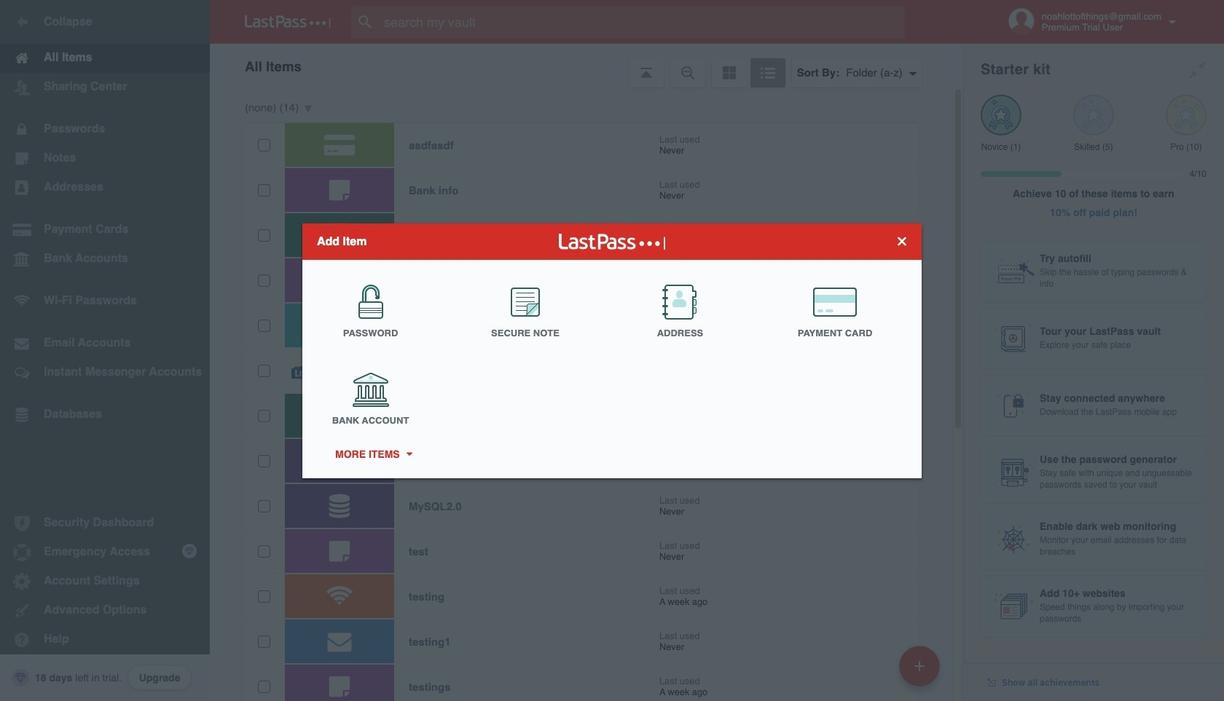 Task type: vqa. For each thing, say whether or not it's contained in the screenshot.
text field
no



Task type: describe. For each thing, give the bounding box(es) containing it.
search my vault text field
[[351, 6, 933, 38]]

lastpass image
[[245, 15, 331, 28]]

new item navigation
[[894, 642, 949, 702]]



Task type: locate. For each thing, give the bounding box(es) containing it.
Search search field
[[351, 6, 933, 38]]

new item image
[[914, 661, 925, 671]]

vault options navigation
[[210, 44, 963, 87]]

main navigation navigation
[[0, 0, 210, 702]]

dialog
[[302, 223, 922, 478]]

caret right image
[[404, 452, 414, 456]]



